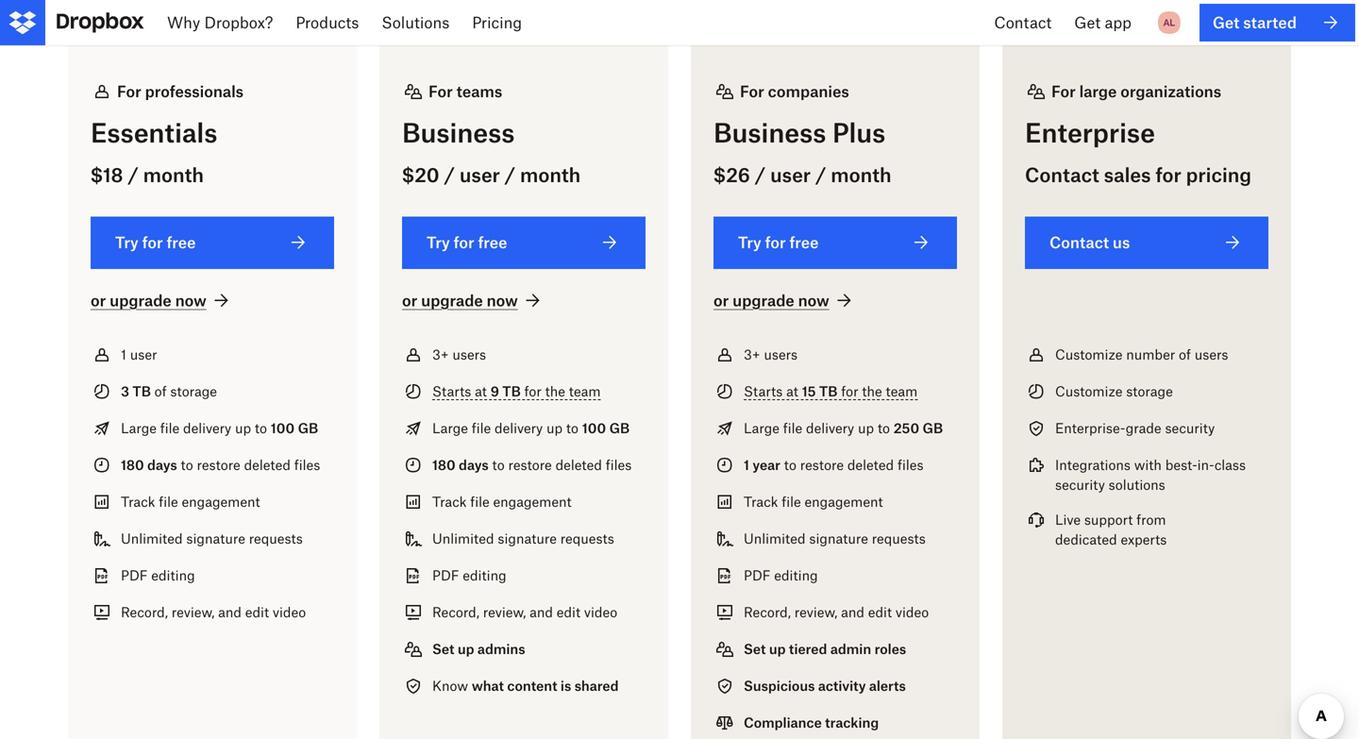 Task type: vqa. For each thing, say whether or not it's contained in the screenshot.
the "month" to the left
yes



Task type: locate. For each thing, give the bounding box(es) containing it.
2 track file engagement from the left
[[432, 494, 572, 510]]

or upgrade now link
[[91, 289, 233, 312], [402, 289, 544, 312], [714, 289, 856, 312]]

users right the number
[[1195, 346, 1229, 362]]

deleted for business plus
[[848, 457, 894, 473]]

0 horizontal spatial 1
[[121, 346, 126, 362]]

1 horizontal spatial security
[[1165, 420, 1215, 436]]

3 requests from the left
[[872, 530, 926, 546]]

1 business from the left
[[402, 117, 515, 149]]

user
[[460, 163, 500, 187], [770, 163, 811, 187], [130, 346, 157, 362]]

delivery for essentials
[[183, 420, 231, 436]]

unlimited signature requests for essentials
[[121, 530, 303, 546]]

0 horizontal spatial gb
[[298, 420, 318, 436]]

files
[[294, 457, 320, 473], [606, 457, 632, 473], [898, 457, 924, 473]]

3+ users up starts at 15 tb for the team
[[744, 346, 798, 362]]

up for business
[[547, 420, 563, 436]]

1 horizontal spatial record, review, and edit video
[[432, 604, 618, 620]]

video
[[273, 604, 306, 620], [584, 604, 618, 620], [896, 604, 929, 620]]

1 horizontal spatial storage
[[1127, 383, 1173, 399]]

customize
[[1056, 346, 1123, 362], [1056, 383, 1123, 399]]

1 horizontal spatial 180
[[432, 457, 456, 473]]

pdf editing for essentials
[[121, 567, 195, 583]]

professionals
[[145, 82, 244, 101]]

1 vertical spatial security
[[1056, 477, 1105, 493]]

2 or upgrade now link from the left
[[402, 289, 544, 312]]

now up 15
[[798, 291, 830, 309]]

1 horizontal spatial get
[[1213, 13, 1240, 32]]

days for essentials
[[147, 457, 177, 473]]

for left "teams"
[[429, 82, 453, 101]]

enterprise-
[[1056, 420, 1126, 436]]

users up starts at 15 tb for the team
[[764, 346, 798, 362]]

0 horizontal spatial free
[[167, 233, 196, 252]]

try
[[115, 233, 139, 252], [427, 233, 450, 252], [738, 233, 762, 252]]

try for free link down '$20 / user / month'
[[402, 217, 646, 269]]

1 horizontal spatial team
[[886, 383, 918, 399]]

of for users
[[1179, 346, 1191, 362]]

now up 3 tb of storage
[[175, 291, 206, 309]]

try for free down $18 / month
[[115, 233, 196, 252]]

1 horizontal spatial 1
[[744, 457, 750, 473]]

us
[[1113, 233, 1130, 252]]

user right $20
[[460, 163, 500, 187]]

signature for essentials
[[186, 530, 245, 546]]

large down starts at 9 tb for the team
[[432, 420, 468, 436]]

1 now from the left
[[175, 291, 206, 309]]

1 storage from the left
[[170, 383, 217, 399]]

get left the started
[[1213, 13, 1240, 32]]

3 edit from the left
[[868, 604, 892, 620]]

1 horizontal spatial starts
[[744, 383, 783, 399]]

0 horizontal spatial starts
[[432, 383, 471, 399]]

large file delivery up to 100 gb for business
[[432, 420, 630, 436]]

$26
[[714, 163, 750, 187]]

1 track from the left
[[121, 494, 155, 510]]

2 unlimited from the left
[[432, 530, 494, 546]]

track for business plus
[[744, 494, 778, 510]]

get left the app
[[1075, 13, 1101, 32]]

0 horizontal spatial try for free
[[115, 233, 196, 252]]

0 horizontal spatial business
[[402, 117, 515, 149]]

delivery down 3 tb of storage
[[183, 420, 231, 436]]

2 horizontal spatial record, review, and edit video
[[744, 604, 929, 620]]

1 horizontal spatial and
[[530, 604, 553, 620]]

large for business
[[432, 420, 468, 436]]

1 3+ users from the left
[[432, 346, 486, 362]]

at left 9
[[475, 383, 487, 399]]

storage down the number
[[1127, 383, 1173, 399]]

for down '$20 / user / month'
[[454, 233, 475, 252]]

why dropbox? button
[[156, 0, 285, 45]]

1 horizontal spatial pdf editing
[[432, 567, 507, 583]]

of
[[1179, 346, 1191, 362], [155, 383, 167, 399]]

2 horizontal spatial unlimited
[[744, 530, 806, 546]]

users up starts at 9 tb for the team
[[453, 346, 486, 362]]

user down 'business plus'
[[770, 163, 811, 187]]

gb for essentials
[[298, 420, 318, 436]]

unlimited for essentials
[[121, 530, 183, 546]]

or upgrade now
[[91, 291, 206, 309], [402, 291, 518, 309], [714, 291, 830, 309]]

2 the from the left
[[862, 383, 882, 399]]

2 storage from the left
[[1127, 383, 1173, 399]]

2 horizontal spatial delivery
[[806, 420, 855, 436]]

roles
[[875, 641, 907, 657]]

3 or upgrade now link from the left
[[714, 289, 856, 312]]

2 180 from the left
[[432, 457, 456, 473]]

0 horizontal spatial pdf editing
[[121, 567, 195, 583]]

free down $18 / month
[[167, 233, 196, 252]]

track file engagement
[[121, 494, 260, 510], [432, 494, 572, 510], [744, 494, 883, 510]]

now for essentials
[[175, 291, 206, 309]]

for right sales
[[1156, 163, 1182, 187]]

2 horizontal spatial or
[[714, 291, 729, 309]]

of for storage
[[155, 383, 167, 399]]

days down starts at 9 tb for the team
[[459, 457, 489, 473]]

track for essentials
[[121, 494, 155, 510]]

editing
[[151, 567, 195, 583], [463, 567, 507, 583], [774, 567, 818, 583]]

delivery for business
[[495, 420, 543, 436]]

2 requests from the left
[[561, 530, 614, 546]]

1 starts from the left
[[432, 383, 471, 399]]

try for free for business plus
[[738, 233, 819, 252]]

for
[[117, 82, 141, 101], [429, 82, 453, 101], [740, 82, 764, 101], [1052, 82, 1076, 101]]

1 files from the left
[[294, 457, 320, 473]]

1 track file engagement from the left
[[121, 494, 260, 510]]

2 horizontal spatial unlimited signature requests
[[744, 530, 926, 546]]

1 signature from the left
[[186, 530, 245, 546]]

1 upgrade from the left
[[110, 291, 172, 309]]

tb for business
[[503, 383, 521, 399]]

1 horizontal spatial now
[[487, 291, 518, 309]]

2 horizontal spatial restore
[[800, 457, 844, 473]]

contact down enterprise
[[1025, 163, 1100, 187]]

2 horizontal spatial try for free link
[[714, 217, 957, 269]]

/
[[128, 163, 139, 187], [444, 163, 455, 187], [505, 163, 516, 187], [755, 163, 766, 187], [816, 163, 826, 187]]

0 horizontal spatial 3+ users
[[432, 346, 486, 362]]

2 now from the left
[[487, 291, 518, 309]]

2 edit from the left
[[557, 604, 581, 620]]

1 or upgrade now link from the left
[[91, 289, 233, 312]]

video for essentials
[[273, 604, 306, 620]]

3+ users up starts at 9 tb for the team
[[432, 346, 486, 362]]

2 horizontal spatial try for free
[[738, 233, 819, 252]]

1 horizontal spatial engagement
[[493, 494, 572, 510]]

enterprise
[[1025, 117, 1156, 149]]

2 horizontal spatial tb
[[819, 383, 838, 399]]

2 track from the left
[[432, 494, 467, 510]]

1 left year
[[744, 457, 750, 473]]

2 horizontal spatial or upgrade now link
[[714, 289, 856, 312]]

1 horizontal spatial the
[[862, 383, 882, 399]]

1 / from the left
[[128, 163, 139, 187]]

3 for from the left
[[740, 82, 764, 101]]

free
[[167, 233, 196, 252], [478, 233, 507, 252], [790, 233, 819, 252]]

contact inside contact dropdown button
[[995, 13, 1052, 32]]

plus
[[833, 117, 886, 149]]

track file engagement for essentials
[[121, 494, 260, 510]]

team right 9
[[569, 383, 601, 399]]

engagement for essentials
[[182, 494, 260, 510]]

record,
[[121, 604, 168, 620], [432, 604, 480, 620], [744, 604, 791, 620]]

0 horizontal spatial review,
[[172, 604, 215, 620]]

for up large file delivery up to 250 gb
[[841, 383, 859, 399]]

3+ up starts at 9 tb for the team
[[432, 346, 449, 362]]

1 try for free from the left
[[115, 233, 196, 252]]

1 pdf editing from the left
[[121, 567, 195, 583]]

2 month from the left
[[520, 163, 581, 187]]

2 / from the left
[[444, 163, 455, 187]]

now for business plus
[[798, 291, 830, 309]]

1 at from the left
[[475, 383, 487, 399]]

3 or from the left
[[714, 291, 729, 309]]

the right 9
[[545, 383, 565, 399]]

1 horizontal spatial restore
[[508, 457, 552, 473]]

0 horizontal spatial or upgrade now link
[[91, 289, 233, 312]]

0 horizontal spatial storage
[[170, 383, 217, 399]]

starts left 9
[[432, 383, 471, 399]]

2 vertical spatial contact
[[1050, 233, 1109, 252]]

2 horizontal spatial pdf
[[744, 567, 771, 583]]

1 horizontal spatial track
[[432, 494, 467, 510]]

for left "companies"
[[740, 82, 764, 101]]

contact
[[995, 13, 1052, 32], [1025, 163, 1100, 187], [1050, 233, 1109, 252]]

pdf editing for business
[[432, 567, 507, 583]]

at
[[475, 383, 487, 399], [787, 383, 799, 399]]

0 horizontal spatial set
[[432, 641, 455, 657]]

3 deleted from the left
[[848, 457, 894, 473]]

2 180 days to restore deleted files from the left
[[432, 457, 632, 473]]

large down 3
[[121, 420, 157, 436]]

2 tb from the left
[[503, 383, 521, 399]]

0 horizontal spatial edit
[[245, 604, 269, 620]]

1 restore from the left
[[197, 457, 241, 473]]

storage
[[170, 383, 217, 399], [1127, 383, 1173, 399]]

pricing link
[[461, 0, 533, 45]]

180
[[121, 457, 144, 473], [432, 457, 456, 473]]

track file engagement for business
[[432, 494, 572, 510]]

month
[[143, 163, 204, 187], [520, 163, 581, 187], [831, 163, 892, 187]]

0 horizontal spatial record,
[[121, 604, 168, 620]]

try down $20
[[427, 233, 450, 252]]

1 horizontal spatial month
[[520, 163, 581, 187]]

edit
[[245, 604, 269, 620], [557, 604, 581, 620], [868, 604, 892, 620]]

1 horizontal spatial large file delivery up to 100 gb
[[432, 420, 630, 436]]

record, review, and edit video for business plus
[[744, 604, 929, 620]]

3 free from the left
[[790, 233, 819, 252]]

business down for teams
[[402, 117, 515, 149]]

1 record, from the left
[[121, 604, 168, 620]]

0 horizontal spatial days
[[147, 457, 177, 473]]

2 and from the left
[[530, 604, 553, 620]]

restore down large file delivery up to 250 gb
[[800, 457, 844, 473]]

or upgrade now link for essentials
[[91, 289, 233, 312]]

2 horizontal spatial now
[[798, 291, 830, 309]]

1 horizontal spatial at
[[787, 383, 799, 399]]

1 engagement from the left
[[182, 494, 260, 510]]

for right 9
[[525, 383, 542, 399]]

1
[[121, 346, 126, 362], [744, 457, 750, 473]]

3 editing from the left
[[774, 567, 818, 583]]

contact inside 'contact us' link
[[1050, 233, 1109, 252]]

or upgrade now link up 15
[[714, 289, 856, 312]]

days for business
[[459, 457, 489, 473]]

free for business
[[478, 233, 507, 252]]

0 horizontal spatial record, review, and edit video
[[121, 604, 306, 620]]

1 horizontal spatial free
[[478, 233, 507, 252]]

or upgrade now link for business plus
[[714, 289, 856, 312]]

/ for essentials
[[128, 163, 139, 187]]

try for essentials
[[115, 233, 139, 252]]

review,
[[172, 604, 215, 620], [483, 604, 526, 620], [795, 604, 838, 620]]

1 horizontal spatial gb
[[610, 420, 630, 436]]

unlimited signature requests for business
[[432, 530, 614, 546]]

files for business plus
[[898, 457, 924, 473]]

2 horizontal spatial files
[[898, 457, 924, 473]]

large file delivery up to 100 gb down starts at 9 tb for the team
[[432, 420, 630, 436]]

3 upgrade from the left
[[733, 291, 795, 309]]

0 horizontal spatial unlimited
[[121, 530, 183, 546]]

0 horizontal spatial users
[[453, 346, 486, 362]]

3 now from the left
[[798, 291, 830, 309]]

contact left get app
[[995, 13, 1052, 32]]

customize for customize number of users
[[1056, 346, 1123, 362]]

customize up enterprise-
[[1056, 383, 1123, 399]]

2 restore from the left
[[508, 457, 552, 473]]

dropbox?
[[204, 13, 273, 32]]

try for business plus
[[738, 233, 762, 252]]

or upgrade now link up 1 user
[[91, 289, 233, 312]]

try for free link down $26 / user / month
[[714, 217, 957, 269]]

2 horizontal spatial user
[[770, 163, 811, 187]]

1 horizontal spatial record,
[[432, 604, 480, 620]]

record, review, and edit video
[[121, 604, 306, 620], [432, 604, 618, 620], [744, 604, 929, 620]]

starts left 15
[[744, 383, 783, 399]]

days down 3 tb of storage
[[147, 457, 177, 473]]

why
[[167, 13, 200, 32]]

1 horizontal spatial upgrade
[[421, 291, 483, 309]]

pdf editing
[[121, 567, 195, 583], [432, 567, 507, 583], [744, 567, 818, 583]]

enterprise-grade security
[[1056, 420, 1215, 436]]

try for free down '$20 / user / month'
[[427, 233, 507, 252]]

security up best-
[[1165, 420, 1215, 436]]

2 at from the left
[[787, 383, 799, 399]]

1 set from the left
[[432, 641, 455, 657]]

1 edit from the left
[[245, 604, 269, 620]]

for left 'large'
[[1052, 82, 1076, 101]]

try for business
[[427, 233, 450, 252]]

up for business plus
[[858, 420, 874, 436]]

0 horizontal spatial editing
[[151, 567, 195, 583]]

3 video from the left
[[896, 604, 929, 620]]

delivery down starts at 15 tb for the team
[[806, 420, 855, 436]]

0 vertical spatial contact
[[995, 13, 1052, 32]]

the up large file delivery up to 250 gb
[[862, 383, 882, 399]]

set up know
[[432, 641, 455, 657]]

1 vertical spatial of
[[155, 383, 167, 399]]

customize up customize storage
[[1056, 346, 1123, 362]]

2 days from the left
[[459, 457, 489, 473]]

1 days from the left
[[147, 457, 177, 473]]

1 horizontal spatial try
[[427, 233, 450, 252]]

2 for from the left
[[429, 82, 453, 101]]

3 users from the left
[[1195, 346, 1229, 362]]

1 large file delivery up to 100 gb from the left
[[121, 420, 318, 436]]

for for essentials
[[117, 82, 141, 101]]

set up "suspicious"
[[744, 641, 766, 657]]

1 horizontal spatial set
[[744, 641, 766, 657]]

2 horizontal spatial edit
[[868, 604, 892, 620]]

3+ users for business plus
[[744, 346, 798, 362]]

1 horizontal spatial edit
[[557, 604, 581, 620]]

or upgrade now link up 9
[[402, 289, 544, 312]]

0 horizontal spatial 180 days to restore deleted files
[[121, 457, 320, 473]]

2 horizontal spatial large
[[744, 420, 780, 436]]

of right 3
[[155, 383, 167, 399]]

large file delivery up to 100 gb
[[121, 420, 318, 436], [432, 420, 630, 436]]

2 unlimited signature requests from the left
[[432, 530, 614, 546]]

1 horizontal spatial delivery
[[495, 420, 543, 436]]

1 horizontal spatial 3+
[[744, 346, 761, 362]]

user up 3 tb of storage
[[130, 346, 157, 362]]

2 horizontal spatial users
[[1195, 346, 1229, 362]]

large
[[121, 420, 157, 436], [432, 420, 468, 436], [744, 420, 780, 436]]

3 month from the left
[[831, 163, 892, 187]]

try for free link down $18 / month
[[91, 217, 334, 269]]

editing for business
[[463, 567, 507, 583]]

2 pdf from the left
[[432, 567, 459, 583]]

to
[[255, 420, 267, 436], [566, 420, 579, 436], [878, 420, 890, 436], [181, 457, 193, 473], [492, 457, 505, 473], [784, 457, 797, 473]]

5 / from the left
[[816, 163, 826, 187]]

2 horizontal spatial review,
[[795, 604, 838, 620]]

0 horizontal spatial engagement
[[182, 494, 260, 510]]

unlimited for business
[[432, 530, 494, 546]]

3 and from the left
[[841, 604, 865, 620]]

1 pdf from the left
[[121, 567, 148, 583]]

3+ up starts at 15 tb for the team
[[744, 346, 761, 362]]

2 3+ users from the left
[[744, 346, 798, 362]]

now up 9
[[487, 291, 518, 309]]

record, review, and edit video for essentials
[[121, 604, 306, 620]]

1 180 from the left
[[121, 457, 144, 473]]

1 horizontal spatial signature
[[498, 530, 557, 546]]

0 horizontal spatial signature
[[186, 530, 245, 546]]

deleted for business
[[556, 457, 602, 473]]

2 horizontal spatial track file engagement
[[744, 494, 883, 510]]

or for essentials
[[91, 291, 106, 309]]

for up the essentials
[[117, 82, 141, 101]]

3 try for free from the left
[[738, 233, 819, 252]]

2 free from the left
[[478, 233, 507, 252]]

1 free from the left
[[167, 233, 196, 252]]

2 set from the left
[[744, 641, 766, 657]]

2 editing from the left
[[463, 567, 507, 583]]

track
[[121, 494, 155, 510], [432, 494, 467, 510], [744, 494, 778, 510]]

of right the number
[[1179, 346, 1191, 362]]

tiered
[[789, 641, 827, 657]]

1 horizontal spatial unlimited signature requests
[[432, 530, 614, 546]]

storage right 3
[[170, 383, 217, 399]]

0 vertical spatial customize
[[1056, 346, 1123, 362]]

0 horizontal spatial get
[[1075, 13, 1101, 32]]

tb right 3
[[133, 383, 151, 399]]

3 unlimited signature requests from the left
[[744, 530, 926, 546]]

for
[[1156, 163, 1182, 187], [142, 233, 163, 252], [454, 233, 475, 252], [765, 233, 786, 252], [525, 383, 542, 399], [841, 383, 859, 399]]

business for business
[[402, 117, 515, 149]]

0 horizontal spatial user
[[130, 346, 157, 362]]

1 horizontal spatial requests
[[561, 530, 614, 546]]

team up 250
[[886, 383, 918, 399]]

free for essentials
[[167, 233, 196, 252]]

1 horizontal spatial 180 days to restore deleted files
[[432, 457, 632, 473]]

try for free for essentials
[[115, 233, 196, 252]]

contact left us
[[1050, 233, 1109, 252]]

0 horizontal spatial files
[[294, 457, 320, 473]]

$18 / month
[[91, 163, 204, 187]]

admin
[[831, 641, 872, 657]]

180 for business
[[432, 457, 456, 473]]

3 tb from the left
[[819, 383, 838, 399]]

100
[[271, 420, 295, 436], [582, 420, 606, 436]]

pricing
[[1186, 163, 1252, 187]]

2 horizontal spatial requests
[[872, 530, 926, 546]]

or upgrade now link for business
[[402, 289, 544, 312]]

business for business plus
[[714, 117, 826, 149]]

large up year
[[744, 420, 780, 436]]

or for business
[[402, 291, 418, 309]]

3 pdf from the left
[[744, 567, 771, 583]]

unlimited
[[121, 530, 183, 546], [432, 530, 494, 546], [744, 530, 806, 546]]

1 vertical spatial customize
[[1056, 383, 1123, 399]]

for down $26 / user / month
[[765, 233, 786, 252]]

2 3+ from the left
[[744, 346, 761, 362]]

180 days to restore deleted files down 3 tb of storage
[[121, 457, 320, 473]]

4 / from the left
[[755, 163, 766, 187]]

edit for essentials
[[245, 604, 269, 620]]

try down $18 on the top left of the page
[[115, 233, 139, 252]]

1 horizontal spatial business
[[714, 117, 826, 149]]

1 horizontal spatial or upgrade now
[[402, 291, 518, 309]]

2 try for free from the left
[[427, 233, 507, 252]]

get app button
[[1063, 0, 1143, 45]]

/ for business plus
[[755, 163, 766, 187]]

1 3+ from the left
[[432, 346, 449, 362]]

3 review, from the left
[[795, 604, 838, 620]]

set
[[432, 641, 455, 657], [744, 641, 766, 657]]

security down integrations
[[1056, 477, 1105, 493]]

business down for companies
[[714, 117, 826, 149]]

editing for business plus
[[774, 567, 818, 583]]

2 signature from the left
[[498, 530, 557, 546]]

or upgrade now for business plus
[[714, 291, 830, 309]]

upgrade
[[110, 291, 172, 309], [421, 291, 483, 309], [733, 291, 795, 309]]

2 customize from the top
[[1056, 383, 1123, 399]]

requests for business plus
[[872, 530, 926, 546]]

2 horizontal spatial engagement
[[805, 494, 883, 510]]

1 horizontal spatial user
[[460, 163, 500, 187]]

2 pdf editing from the left
[[432, 567, 507, 583]]

tb right 15
[[819, 383, 838, 399]]

for for enterprise
[[1052, 82, 1076, 101]]

1 horizontal spatial review,
[[483, 604, 526, 620]]

try for free down $26 / user / month
[[738, 233, 819, 252]]

why dropbox?
[[167, 13, 273, 32]]

free down '$20 / user / month'
[[478, 233, 507, 252]]

2 horizontal spatial deleted
[[848, 457, 894, 473]]

0 horizontal spatial of
[[155, 383, 167, 399]]

1 user
[[121, 346, 157, 362]]

0 horizontal spatial team
[[569, 383, 601, 399]]

try down $26 at top right
[[738, 233, 762, 252]]

1 gb from the left
[[298, 420, 318, 436]]

1 vertical spatial 1
[[744, 457, 750, 473]]

the
[[545, 383, 565, 399], [862, 383, 882, 399]]

restore down 3 tb of storage
[[197, 457, 241, 473]]

1 horizontal spatial tb
[[503, 383, 521, 399]]

1 try from the left
[[115, 233, 139, 252]]

3 track from the left
[[744, 494, 778, 510]]

signature
[[186, 530, 245, 546], [498, 530, 557, 546], [809, 530, 868, 546]]

review, for essentials
[[172, 604, 215, 620]]

1 try for free link from the left
[[91, 217, 334, 269]]

large for essentials
[[121, 420, 157, 436]]

2 files from the left
[[606, 457, 632, 473]]

or upgrade now for business
[[402, 291, 518, 309]]

2 deleted from the left
[[556, 457, 602, 473]]

1 horizontal spatial video
[[584, 604, 618, 620]]

3 pdf editing from the left
[[744, 567, 818, 583]]

2 delivery from the left
[[495, 420, 543, 436]]

2 or from the left
[[402, 291, 418, 309]]

file
[[160, 420, 180, 436], [472, 420, 491, 436], [783, 420, 803, 436], [159, 494, 178, 510], [470, 494, 490, 510], [782, 494, 801, 510]]

2 gb from the left
[[610, 420, 630, 436]]

1 large from the left
[[121, 420, 157, 436]]

tb right 9
[[503, 383, 521, 399]]

unlimited for business plus
[[744, 530, 806, 546]]

free down $26 / user / month
[[790, 233, 819, 252]]

0 vertical spatial security
[[1165, 420, 1215, 436]]

2 try from the left
[[427, 233, 450, 252]]

get inside dropdown button
[[1075, 13, 1101, 32]]

1 or from the left
[[91, 291, 106, 309]]

3 try for free link from the left
[[714, 217, 957, 269]]

3 signature from the left
[[809, 530, 868, 546]]

3 try from the left
[[738, 233, 762, 252]]

180 days to restore deleted files
[[121, 457, 320, 473], [432, 457, 632, 473]]

starts at 15 tb for the team
[[744, 383, 918, 399]]

starts for business plus
[[744, 383, 783, 399]]

3 delivery from the left
[[806, 420, 855, 436]]

suspicious
[[744, 678, 815, 694]]

3 track file engagement from the left
[[744, 494, 883, 510]]

and for business plus
[[841, 604, 865, 620]]

1 horizontal spatial or
[[402, 291, 418, 309]]

1 horizontal spatial editing
[[463, 567, 507, 583]]

restore down starts at 9 tb for the team
[[508, 457, 552, 473]]

pdf
[[121, 567, 148, 583], [432, 567, 459, 583], [744, 567, 771, 583]]

3 unlimited from the left
[[744, 530, 806, 546]]

up
[[235, 420, 251, 436], [547, 420, 563, 436], [858, 420, 874, 436], [458, 641, 474, 657], [769, 641, 786, 657]]

and
[[218, 604, 242, 620], [530, 604, 553, 620], [841, 604, 865, 620]]

0 horizontal spatial at
[[475, 383, 487, 399]]

0 horizontal spatial 100
[[271, 420, 295, 436]]

delivery down starts at 9 tb for the team
[[495, 420, 543, 436]]

2 engagement from the left
[[493, 494, 572, 510]]

large file delivery up to 100 gb down 3 tb of storage
[[121, 420, 318, 436]]

unlimited signature requests
[[121, 530, 303, 546], [432, 530, 614, 546], [744, 530, 926, 546]]

app
[[1105, 13, 1132, 32]]

1 delivery from the left
[[183, 420, 231, 436]]

set for business plus
[[744, 641, 766, 657]]

at left 15
[[787, 383, 799, 399]]

180 days to restore deleted files for essentials
[[121, 457, 320, 473]]

180 days to restore deleted files down starts at 9 tb for the team
[[432, 457, 632, 473]]

unlimited signature requests for business plus
[[744, 530, 926, 546]]

2 video from the left
[[584, 604, 618, 620]]

3+ users for business
[[432, 346, 486, 362]]

and for essentials
[[218, 604, 242, 620]]

1 year to restore deleted files
[[744, 457, 924, 473]]

try for free
[[115, 233, 196, 252], [427, 233, 507, 252], [738, 233, 819, 252]]

experts
[[1121, 531, 1167, 547]]

1 up 3
[[121, 346, 126, 362]]

0 horizontal spatial and
[[218, 604, 242, 620]]

for down $18 / month
[[142, 233, 163, 252]]

1 horizontal spatial users
[[764, 346, 798, 362]]

restore for essentials
[[197, 457, 241, 473]]

or
[[91, 291, 106, 309], [402, 291, 418, 309], [714, 291, 729, 309]]



Task type: describe. For each thing, give the bounding box(es) containing it.
live support from dedicated experts
[[1056, 512, 1167, 547]]

started
[[1244, 13, 1297, 32]]

grade
[[1126, 420, 1162, 436]]

set up admins
[[432, 641, 525, 657]]

essentials
[[91, 117, 217, 149]]

1 for 1 user
[[121, 346, 126, 362]]

for large organizations
[[1052, 82, 1222, 101]]

requests for essentials
[[249, 530, 303, 546]]

customize number of users
[[1056, 346, 1229, 362]]

try for free for business
[[427, 233, 507, 252]]

integrations with best-in-class security solutions
[[1056, 457, 1246, 493]]

pdf for business
[[432, 567, 459, 583]]

best-
[[1166, 457, 1198, 473]]

/ for business
[[444, 163, 455, 187]]

live
[[1056, 512, 1081, 528]]

and for business
[[530, 604, 553, 620]]

solutions
[[382, 13, 450, 32]]

for companies
[[740, 82, 849, 101]]

dedicated
[[1056, 531, 1118, 547]]

content
[[507, 678, 558, 694]]

month for business
[[520, 163, 581, 187]]

activity
[[818, 678, 866, 694]]

delivery for business plus
[[806, 420, 855, 436]]

support
[[1085, 512, 1133, 528]]

al button
[[1155, 8, 1185, 38]]

large file delivery up to 100 gb for essentials
[[121, 420, 318, 436]]

for for business plus
[[740, 82, 764, 101]]

$20 / user / month
[[402, 163, 581, 187]]

contact button
[[983, 0, 1063, 45]]

100 for essentials
[[271, 420, 295, 436]]

the for business plus
[[862, 383, 882, 399]]

free for business plus
[[790, 233, 819, 252]]

up for essentials
[[235, 420, 251, 436]]

companies
[[768, 82, 849, 101]]

organizations
[[1121, 82, 1222, 101]]

3
[[121, 383, 129, 399]]

restore for business
[[508, 457, 552, 473]]

sales
[[1104, 163, 1151, 187]]

review, for business
[[483, 604, 526, 620]]

large file delivery up to 250 gb
[[744, 420, 943, 436]]

compliance tracking
[[744, 714, 879, 731]]

for teams
[[429, 82, 502, 101]]

customize storage
[[1056, 383, 1173, 399]]

9
[[491, 383, 499, 399]]

upgrade for essentials
[[110, 291, 172, 309]]

edit for business plus
[[868, 604, 892, 620]]

record, for business
[[432, 604, 480, 620]]

starts at 9 tb for the team
[[432, 383, 601, 399]]

250
[[894, 420, 920, 436]]

from
[[1137, 512, 1166, 528]]

the for business
[[545, 383, 565, 399]]

large
[[1080, 82, 1117, 101]]

tb for business plus
[[819, 383, 838, 399]]

files for business
[[606, 457, 632, 473]]

edit for business
[[557, 604, 581, 620]]

1 for 1 year to restore deleted files
[[744, 457, 750, 473]]

engagement for business plus
[[805, 494, 883, 510]]

in-
[[1198, 457, 1215, 473]]

know
[[432, 678, 468, 694]]

customize for customize storage
[[1056, 383, 1123, 399]]

180 days to restore deleted files for business
[[432, 457, 632, 473]]

or upgrade now for essentials
[[91, 291, 206, 309]]

suspicious activity alerts
[[744, 678, 906, 694]]

year
[[753, 457, 781, 473]]

set up tiered admin roles
[[744, 641, 907, 657]]

class
[[1215, 457, 1246, 473]]

contact sales for pricing
[[1025, 163, 1252, 187]]

alerts
[[869, 678, 906, 694]]

products
[[296, 13, 359, 32]]

is
[[561, 678, 571, 694]]

get for get started
[[1213, 13, 1240, 32]]

contact us
[[1050, 233, 1130, 252]]

signature for business
[[498, 530, 557, 546]]

integrations
[[1056, 457, 1131, 473]]

get started
[[1213, 13, 1297, 32]]

$18
[[91, 163, 123, 187]]

team for business
[[569, 383, 601, 399]]

1 month from the left
[[143, 163, 204, 187]]

$20
[[402, 163, 440, 187]]

tracking
[[825, 714, 879, 731]]

180 for essentials
[[121, 457, 144, 473]]

15
[[802, 383, 816, 399]]

compliance
[[744, 714, 822, 731]]

restore for business plus
[[800, 457, 844, 473]]

deleted for essentials
[[244, 457, 291, 473]]

with
[[1135, 457, 1162, 473]]

try for free link for business plus
[[714, 217, 957, 269]]

signature for business plus
[[809, 530, 868, 546]]

know what content is shared
[[432, 678, 619, 694]]

files for essentials
[[294, 457, 320, 473]]

gb for business
[[610, 420, 630, 436]]

pricing
[[472, 13, 522, 32]]

1 tb from the left
[[133, 383, 151, 399]]

number
[[1127, 346, 1176, 362]]

products button
[[285, 0, 370, 45]]

users for business
[[453, 346, 486, 362]]

engagement for business
[[493, 494, 572, 510]]

at for business plus
[[787, 383, 799, 399]]

or for business plus
[[714, 291, 729, 309]]

try for free link for essentials
[[91, 217, 334, 269]]

contact us link
[[1025, 217, 1269, 269]]

editing for essentials
[[151, 567, 195, 583]]

contact for contact us
[[1050, 233, 1109, 252]]

get for get app
[[1075, 13, 1101, 32]]

for professionals
[[117, 82, 244, 101]]

business plus
[[714, 117, 886, 149]]

3 / from the left
[[505, 163, 516, 187]]

3 tb of storage
[[121, 383, 217, 399]]

contact for contact
[[995, 13, 1052, 32]]

try for free link for business
[[402, 217, 646, 269]]

solutions
[[1109, 477, 1166, 493]]

gb for business plus
[[923, 420, 943, 436]]

user for business plus
[[770, 163, 811, 187]]

$26 / user / month
[[714, 163, 892, 187]]

at for business
[[475, 383, 487, 399]]

shared
[[575, 678, 619, 694]]

for for business
[[429, 82, 453, 101]]

what
[[472, 678, 504, 694]]

contact for contact sales for pricing
[[1025, 163, 1100, 187]]

admins
[[478, 641, 525, 657]]

record, for essentials
[[121, 604, 168, 620]]

large for business plus
[[744, 420, 780, 436]]

100 for business
[[582, 420, 606, 436]]

security inside integrations with best-in-class security solutions
[[1056, 477, 1105, 493]]

requests for business
[[561, 530, 614, 546]]

team for business plus
[[886, 383, 918, 399]]

get started link
[[1200, 4, 1356, 42]]

solutions button
[[370, 0, 461, 45]]

video for business plus
[[896, 604, 929, 620]]

al
[[1164, 17, 1175, 28]]

3+ for business plus
[[744, 346, 761, 362]]

track file engagement for business plus
[[744, 494, 883, 510]]

teams
[[457, 82, 502, 101]]

get app
[[1075, 13, 1132, 32]]



